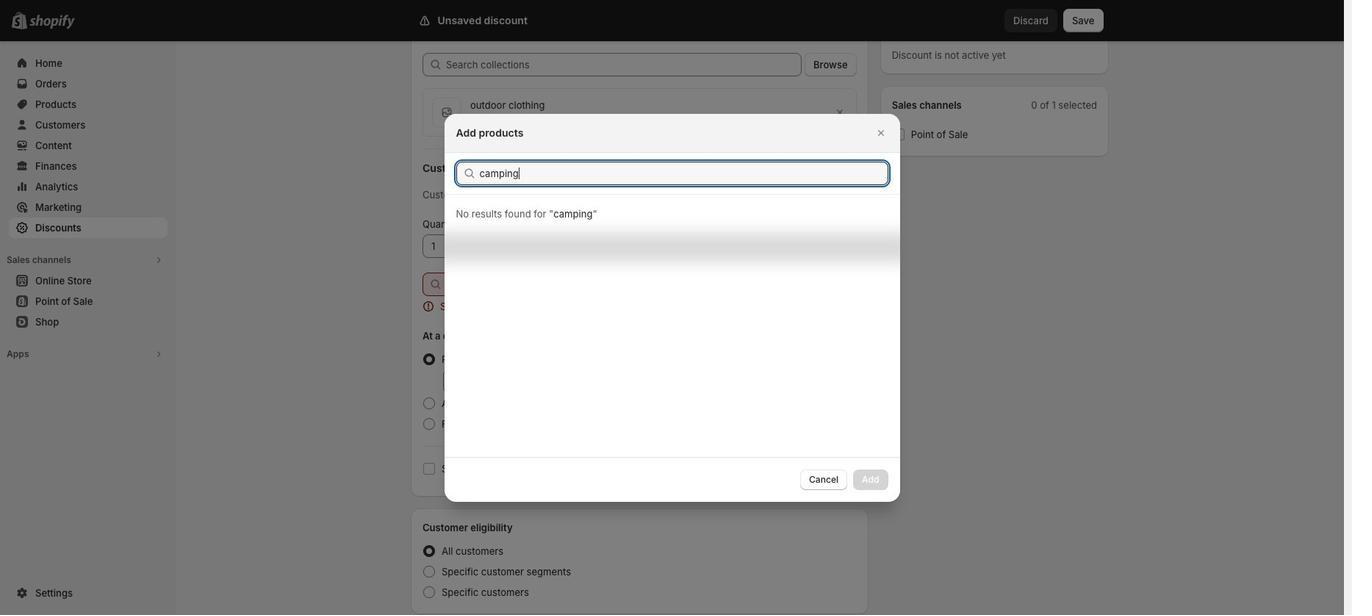 Task type: vqa. For each thing, say whether or not it's contained in the screenshot.
0.00 'text field'
no



Task type: locate. For each thing, give the bounding box(es) containing it.
dialog
[[0, 114, 1344, 502]]

Search products text field
[[480, 161, 888, 185]]



Task type: describe. For each thing, give the bounding box(es) containing it.
shopify image
[[29, 15, 75, 29]]



